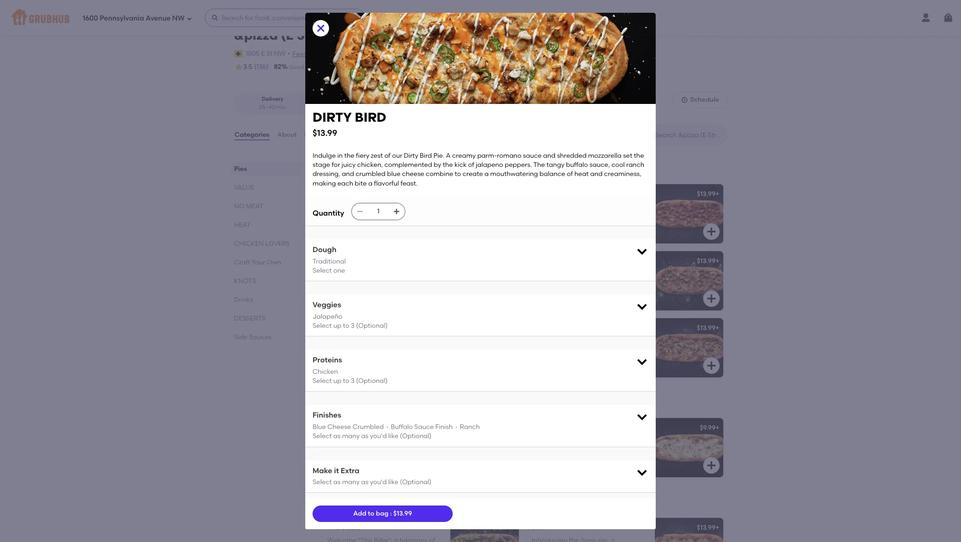 Task type: locate. For each thing, give the bounding box(es) containing it.
white pie image
[[655, 419, 723, 478]]

2 select from the top
[[313, 322, 332, 330]]

1 min from the left
[[276, 104, 286, 110]]

select for veggies
[[313, 322, 332, 330]]

• right the mi
[[346, 104, 348, 110]]

1 many from the top
[[342, 433, 360, 441]]

2 3 from the top
[[351, 378, 355, 385]]

svg image
[[943, 12, 954, 23], [211, 14, 218, 21], [187, 16, 192, 21], [315, 23, 326, 34], [681, 96, 688, 104], [706, 226, 717, 237], [636, 300, 649, 313], [706, 361, 717, 372], [636, 411, 649, 424], [706, 461, 717, 471]]

0 vertical spatial you'd
[[370, 433, 387, 441]]

as down crumbled
[[361, 433, 368, 441]]

0 vertical spatial like
[[388, 433, 398, 441]]

select inside proteins chicken select up to 3 (optional)
[[313, 378, 332, 385]]

you'd down crumbled
[[370, 433, 387, 441]]

option group
[[234, 92, 391, 115]]

0 vertical spatial mozzarella
[[588, 152, 622, 160]]

Input item quantity number field
[[368, 204, 389, 220]]

1 horizontal spatial g
[[383, 203, 388, 211]]

many inside make it extra select as many as you'd like (optional)
[[342, 479, 360, 487]]

like inside make it extra select as many as you'd like (optional)
[[388, 479, 398, 487]]

select down blue
[[313, 433, 332, 441]]

3 inside veggies jalapeño select up to 3 (optional)
[[351, 322, 355, 330]]

1 horizontal spatial no
[[320, 497, 336, 508]]

1 vertical spatial g
[[383, 203, 388, 211]]

nw right 'avenue'
[[172, 14, 185, 22]]

2 horizontal spatial of
[[567, 170, 573, 178]]

$13.99 for the maverick image
[[697, 257, 716, 265]]

(optional) inside proteins chicken select up to 3 (optional)
[[356, 378, 388, 385]]

(optional) inside veggies jalapeño select up to 3 (optional)
[[356, 322, 388, 330]]

and up the timeless
[[408, 222, 421, 230]]

schedule
[[690, 96, 719, 104]]

dirty down 'jalapeño'
[[327, 325, 346, 332]]

0 horizontal spatial no meat
[[234, 203, 263, 210]]

dirty inside "dirty bird $13.99"
[[313, 110, 352, 125]]

zest
[[371, 152, 383, 160]]

pies down the indulge
[[320, 163, 340, 174]]

american
[[327, 257, 363, 265]]

the up juicy
[[344, 152, 355, 160]]

1 vertical spatial dirty
[[327, 325, 346, 332]]

2 you'd from the top
[[370, 479, 387, 487]]

up for proteins
[[333, 378, 341, 385]]

$13.99 for the new g image
[[492, 190, 511, 198]]

a down jalapeno
[[485, 170, 489, 178]]

up inside proteins chicken select up to 3 (optional)
[[333, 378, 341, 385]]

heat tab
[[234, 220, 298, 230]]

select down traditional
[[313, 267, 332, 275]]

0 vertical spatial of
[[384, 152, 391, 160]]

of
[[384, 152, 391, 160], [468, 161, 474, 169], [567, 170, 573, 178]]

1 vertical spatial a
[[368, 180, 373, 187]]

switch
[[317, 50, 337, 57]]

value tab
[[234, 183, 298, 193]]

value up 'finishes'
[[320, 397, 352, 409]]

$13.99 + for lil roni
[[697, 190, 719, 198]]

complemented
[[384, 161, 432, 169]]

a
[[446, 152, 451, 160]]

(e
[[281, 27, 294, 43]]

no up the the
[[320, 497, 336, 508]]

5 select from the top
[[313, 479, 332, 487]]

select
[[313, 267, 332, 275], [313, 322, 332, 330], [313, 378, 332, 385], [313, 433, 332, 441], [313, 479, 332, 487]]

the
[[327, 524, 340, 532]]

the down the a on the top of the page
[[443, 161, 453, 169]]

select for proteins
[[313, 378, 332, 385]]

pies tab
[[234, 164, 298, 174]]

1 vertical spatial bird
[[348, 325, 363, 332]]

mozzarella inside indulge in the fiery zest of our dirty bird pie. a creamy parm-romano sauce and shredded mozzarella set the stage for juicy chicken, complemented by the kick of jalapeno peppers. the tangy buffalo sauce, cool ranch dressing, and crumbled blue cheese combine to create a mouthwatering balance of heat and creaminess, making each bite a flavorful feast.
[[588, 152, 622, 160]]

0 horizontal spatial value
[[234, 184, 254, 192]]

like up :
[[388, 479, 398, 487]]

$13.99
[[313, 128, 337, 138], [492, 190, 511, 198], [697, 190, 716, 198], [697, 257, 716, 265], [697, 325, 716, 332], [393, 510, 412, 518], [492, 524, 511, 532], [697, 524, 716, 532]]

2 vertical spatial of
[[567, 170, 573, 178]]

as up add
[[361, 479, 368, 487]]

of right zest
[[384, 152, 391, 160]]

+ for @me don't sub me image
[[716, 325, 719, 332]]

to inside veggies jalapeño select up to 3 (optional)
[[343, 322, 349, 330]]

$9.99
[[700, 424, 716, 432]]

0 vertical spatial g
[[344, 190, 349, 198]]

our left dirty
[[392, 152, 402, 160]]

sauce,
[[590, 161, 610, 169]]

as down it
[[333, 479, 341, 487]]

our down new
[[366, 213, 376, 220]]

1 vertical spatial up
[[333, 378, 341, 385]]

nw for 1600 pennsylvania avenue nw
[[172, 14, 185, 22]]

min inside the "pickup 0.6 mi • 10–20 min"
[[366, 104, 376, 110]]

the up ranch
[[634, 152, 644, 160]]

the
[[533, 161, 545, 169]]

1 horizontal spatial •
[[346, 104, 348, 110]]

1 ∙ from the left
[[385, 424, 389, 431]]

peppers.
[[505, 161, 532, 169]]

the billie image
[[450, 518, 519, 543]]

0 vertical spatial •
[[288, 50, 290, 57]]

∙
[[385, 424, 389, 431], [454, 424, 458, 431]]

2 many from the top
[[342, 479, 360, 487]]

+ for the maverick image
[[716, 257, 719, 265]]

meat down value tab in the left top of the page
[[246, 203, 263, 210]]

nw inside main navigation navigation
[[172, 14, 185, 22]]

new
[[327, 190, 343, 198]]

&pizza (e street)
[[234, 27, 340, 43]]

dough
[[313, 246, 336, 254]]

1 horizontal spatial pies
[[320, 163, 340, 174]]

desserts tab
[[234, 314, 298, 324]]

• inside • fees
[[288, 50, 290, 57]]

g down each
[[344, 190, 349, 198]]

crumbled
[[356, 170, 386, 178]]

roni
[[542, 190, 559, 198]]

indulge in the fiery zest of our dirty bird pie. a creamy parm-romano sauce and shredded mozzarella set the stage for juicy chicken, complemented by the kick of jalapeno peppers. the tangy buffalo sauce, cool ranch dressing, and crumbled blue cheese combine to create a mouthwatering balance of heat and creaminess, making each bite a flavorful feast.
[[313, 152, 646, 187]]

0 vertical spatial our
[[392, 152, 402, 160]]

many down extra
[[342, 479, 360, 487]]

&pizza (e street) logo image
[[688, 4, 720, 36]]

3.5
[[243, 63, 252, 71]]

bird inside "dirty bird $13.99"
[[355, 110, 386, 125]]

to inside indulge in the fiery zest of our dirty bird pie. a creamy parm-romano sauce and shredded mozzarella set the stage for juicy chicken, complemented by the kick of jalapeno peppers. the tangy buffalo sauce, cool ranch dressing, and crumbled blue cheese combine to create a mouthwatering balance of heat and creaminess, making each bite a flavorful feast.
[[455, 170, 461, 178]]

(optional) inside make it extra select as many as you'd like (optional)
[[400, 479, 432, 487]]

subscription pass image
[[234, 50, 243, 57]]

&pizza
[[234, 27, 278, 43]]

tantalizing
[[338, 240, 371, 248]]

select for dough
[[313, 267, 332, 275]]

option group containing delivery 25–40 min
[[234, 92, 391, 115]]

0 horizontal spatial ∙
[[385, 424, 389, 431]]

:
[[390, 510, 392, 518]]

1 vertical spatial no
[[320, 497, 336, 508]]

dirty
[[404, 152, 418, 160]]

mozzarella inside "dive into our new g pie: classic tomato and our secret 't' sauce underpin fresh mozzarella and fragrant basil, creating a timeless yet tantalizing taste adventure."
[[373, 222, 407, 230]]

Search &pizza (E Street) search field
[[654, 131, 724, 140]]

0 horizontal spatial pies
[[234, 165, 247, 173]]

select down 'chicken'
[[313, 378, 332, 385]]

bird for dirty bird $13.99
[[355, 110, 386, 125]]

0 horizontal spatial sauce
[[406, 213, 425, 220]]

3 select from the top
[[313, 378, 332, 385]]

sauce
[[414, 424, 434, 431]]

for
[[332, 161, 340, 169]]

2 min from the left
[[366, 104, 376, 110]]

1 horizontal spatial nw
[[274, 50, 285, 57]]

pies up value tab in the left top of the page
[[234, 165, 247, 173]]

1 vertical spatial mozzarella
[[373, 222, 407, 230]]

sauce down classic
[[406, 213, 425, 220]]

like down buffalo
[[388, 433, 398, 441]]

3
[[351, 322, 355, 330], [351, 378, 355, 385]]

svg image
[[357, 208, 364, 215], [393, 208, 400, 215], [636, 245, 649, 258], [502, 293, 513, 304], [706, 293, 717, 304], [636, 356, 649, 368], [636, 466, 649, 479]]

(136)
[[254, 63, 268, 71]]

bird for dirty bird
[[348, 325, 363, 332]]

value up no meat tab
[[234, 184, 254, 192]]

mozzarella up sauce, in the top right of the page
[[588, 152, 622, 160]]

select inside dough traditional select one
[[313, 267, 332, 275]]

bird inside button
[[348, 325, 363, 332]]

craft
[[234, 259, 250, 267]]

bird
[[355, 110, 386, 125], [348, 325, 363, 332]]

1 horizontal spatial min
[[366, 104, 376, 110]]

1 vertical spatial •
[[346, 104, 348, 110]]

avenue
[[146, 14, 171, 22]]

no meat up add
[[320, 497, 366, 508]]

$13.99 + for new g
[[492, 190, 515, 198]]

1 horizontal spatial a
[[400, 231, 404, 239]]

lil roni
[[532, 190, 559, 198]]

meat up add
[[338, 497, 366, 508]]

1 horizontal spatial meat
[[338, 497, 366, 508]]

0 vertical spatial value
[[234, 184, 254, 192]]

0 horizontal spatial •
[[288, 50, 290, 57]]

about
[[277, 131, 297, 139]]

0 horizontal spatial meat
[[246, 203, 263, 210]]

0 horizontal spatial mozzarella
[[373, 222, 407, 230]]

and up fresh
[[352, 213, 364, 220]]

g up secret
[[383, 203, 388, 211]]

1 vertical spatial sauce
[[406, 213, 425, 220]]

side sauces tab
[[234, 333, 298, 342]]

1 horizontal spatial no meat
[[320, 497, 366, 508]]

• inside the "pickup 0.6 mi • 10–20 min"
[[346, 104, 348, 110]]

∙ left buffalo
[[385, 424, 389, 431]]

3 inside proteins chicken select up to 3 (optional)
[[351, 378, 355, 385]]

adventure.
[[390, 240, 423, 248]]

1 horizontal spatial value
[[320, 397, 352, 409]]

$13.99 + for the billie
[[492, 524, 515, 532]]

drinks
[[234, 296, 253, 304]]

nw right st
[[274, 50, 285, 57]]

mi
[[338, 104, 344, 110]]

0 horizontal spatial nw
[[172, 14, 185, 22]]

0 horizontal spatial g
[[344, 190, 349, 198]]

1 you'd from the top
[[370, 433, 387, 441]]

a up adventure.
[[400, 231, 404, 239]]

finishes blue cheese crumbled ∙ buffalo sauce finish ∙ ranch select as many as you'd like (optional)
[[313, 411, 480, 441]]

you'd up bag
[[370, 479, 387, 487]]

+ for simp image on the bottom of page
[[716, 524, 719, 532]]

creaminess,
[[604, 170, 641, 178]]

dirty inside dirty bird button
[[327, 325, 346, 332]]

no up heat
[[234, 203, 244, 210]]

1 vertical spatial nw
[[274, 50, 285, 57]]

mouthwatering
[[490, 170, 538, 178]]

0 vertical spatial no
[[234, 203, 244, 210]]

our right into at the left top of page
[[355, 203, 366, 211]]

1 vertical spatial of
[[468, 161, 474, 169]]

1 like from the top
[[388, 433, 398, 441]]

2 up from the top
[[333, 378, 341, 385]]

min inside "delivery 25–40 min"
[[276, 104, 286, 110]]

knots
[[234, 278, 256, 285]]

1 horizontal spatial of
[[468, 161, 474, 169]]

min down delivery
[[276, 104, 286, 110]]

pie
[[354, 424, 364, 432]]

value inside tab
[[234, 184, 254, 192]]

cheese
[[327, 424, 353, 432]]

@me don't sub me image
[[655, 319, 723, 378]]

4 select from the top
[[313, 433, 332, 441]]

like inside finishes blue cheese crumbled ∙ buffalo sauce finish ∙ ranch select as many as you'd like (optional)
[[388, 433, 398, 441]]

1 vertical spatial 3
[[351, 378, 355, 385]]

american honey
[[327, 257, 387, 265]]

1 vertical spatial no meat
[[320, 497, 366, 508]]

$13.99 for simp image on the bottom of page
[[697, 524, 716, 532]]

0 vertical spatial 3
[[351, 322, 355, 330]]

1 vertical spatial many
[[342, 479, 360, 487]]

1600
[[83, 14, 98, 22]]

street)
[[297, 27, 340, 43]]

1 vertical spatial our
[[355, 203, 366, 211]]

+ for white pie image
[[716, 424, 719, 432]]

1 horizontal spatial ∙
[[454, 424, 458, 431]]

0 vertical spatial many
[[342, 433, 360, 441]]

sauce inside "dive into our new g pie: classic tomato and our secret 't' sauce underpin fresh mozzarella and fragrant basil, creating a timeless yet tantalizing taste adventure."
[[406, 213, 425, 220]]

many
[[342, 433, 360, 441], [342, 479, 360, 487]]

mozzarella down secret
[[373, 222, 407, 230]]

0 vertical spatial no meat
[[234, 203, 263, 210]]

2 horizontal spatial a
[[485, 170, 489, 178]]

delivery
[[262, 96, 283, 102]]

maverick image
[[655, 252, 723, 311]]

many down the cheese pie
[[342, 433, 360, 441]]

1 3 from the top
[[351, 322, 355, 330]]

select down "make"
[[313, 479, 332, 487]]

∙ right finish
[[454, 424, 458, 431]]

10–20
[[350, 104, 365, 110]]

food
[[305, 64, 318, 70]]

up down 'chicken'
[[333, 378, 341, 385]]

0 vertical spatial sauce
[[523, 152, 542, 160]]

no meat up heat
[[234, 203, 263, 210]]

dirty bird button
[[322, 319, 519, 378]]

1 vertical spatial value
[[320, 397, 352, 409]]

1 vertical spatial you'd
[[370, 479, 387, 487]]

0 vertical spatial nw
[[172, 14, 185, 22]]

bite
[[355, 180, 367, 187]]

0 horizontal spatial no
[[234, 203, 244, 210]]

of up create at top
[[468, 161, 474, 169]]

1 vertical spatial like
[[388, 479, 398, 487]]

• left fees
[[288, 50, 290, 57]]

heat
[[234, 221, 251, 229]]

as
[[333, 433, 341, 441], [361, 433, 368, 441], [333, 479, 341, 487], [361, 479, 368, 487]]

chicken
[[313, 368, 338, 376]]

of down buffalo
[[567, 170, 573, 178]]

0 vertical spatial up
[[333, 322, 341, 330]]

0 vertical spatial bird
[[355, 110, 386, 125]]

2 vertical spatial a
[[400, 231, 404, 239]]

honey
[[364, 257, 387, 265]]

dirty up reviews
[[313, 110, 352, 125]]

a down crumbled
[[368, 180, 373, 187]]

nw inside button
[[274, 50, 285, 57]]

min right 10–20 at the left top of page
[[366, 104, 376, 110]]

chicken lovers tab
[[234, 239, 298, 249]]

0 vertical spatial dirty
[[313, 110, 352, 125]]

new g image
[[450, 184, 519, 244]]

1 horizontal spatial mozzarella
[[588, 152, 622, 160]]

dirty
[[313, 110, 352, 125], [327, 325, 346, 332]]

sauce up the the
[[523, 152, 542, 160]]

dirty bird $13.99
[[313, 110, 386, 138]]

1 up from the top
[[333, 322, 341, 330]]

up down 'jalapeño'
[[333, 322, 341, 330]]

veggies
[[313, 301, 341, 310]]

up inside veggies jalapeño select up to 3 (optional)
[[333, 322, 341, 330]]

select down 'jalapeño'
[[313, 322, 332, 330]]

a inside "dive into our new g pie: classic tomato and our secret 't' sauce underpin fresh mozzarella and fragrant basil, creating a timeless yet tantalizing taste adventure."
[[400, 231, 404, 239]]

select inside veggies jalapeño select up to 3 (optional)
[[313, 322, 332, 330]]

1 select from the top
[[313, 267, 332, 275]]

no meat
[[234, 203, 263, 210], [320, 497, 366, 508]]

+ for lil roni image
[[716, 190, 719, 198]]

1 horizontal spatial sauce
[[523, 152, 542, 160]]

fees
[[293, 50, 307, 58]]

0 horizontal spatial min
[[276, 104, 286, 110]]

1005
[[246, 50, 260, 57]]

$13.99 for @me don't sub me image
[[697, 325, 716, 332]]

make it extra select as many as you'd like (optional)
[[313, 467, 432, 487]]

1 vertical spatial meat
[[338, 497, 366, 508]]

blue
[[313, 424, 326, 431]]

sauce inside indulge in the fiery zest of our dirty bird pie. a creamy parm-romano sauce and shredded mozzarella set the stage for juicy chicken, complemented by the kick of jalapeno peppers. the tangy buffalo sauce, cool ranch dressing, and crumbled blue cheese combine to create a mouthwatering balance of heat and creaminess, making each bite a flavorful feast.
[[523, 152, 542, 160]]

meat inside no meat tab
[[246, 203, 263, 210]]

83
[[325, 63, 333, 71]]

juicy
[[342, 161, 356, 169]]

0 horizontal spatial the
[[344, 152, 355, 160]]

st
[[266, 50, 273, 57]]

min
[[276, 104, 286, 110], [366, 104, 376, 110]]

balance
[[540, 170, 565, 178]]

+ for the new g image
[[511, 190, 515, 198]]

0 vertical spatial meat
[[246, 203, 263, 210]]

2 like from the top
[[388, 479, 398, 487]]



Task type: vqa. For each thing, say whether or not it's contained in the screenshot.
2nd "many" from the bottom of the page
yes



Task type: describe. For each thing, give the bounding box(es) containing it.
delivery 25–40 min
[[259, 96, 286, 110]]

cheese pie image
[[450, 419, 519, 478]]

desserts
[[234, 315, 266, 323]]

many inside finishes blue cheese crumbled ∙ buffalo sauce finish ∙ ranch select as many as you'd like (optional)
[[342, 433, 360, 441]]

and up the tangy
[[543, 152, 556, 160]]

no inside tab
[[234, 203, 244, 210]]

in
[[337, 152, 343, 160]]

dough traditional select one
[[313, 246, 346, 275]]

ranch
[[626, 161, 644, 169]]

buffalo
[[566, 161, 588, 169]]

traditional
[[313, 258, 346, 265]]

$13.99 for lil roni image
[[697, 190, 716, 198]]

star icon image
[[234, 63, 243, 72]]

pennsylvania
[[100, 14, 144, 22]]

pie:
[[389, 203, 400, 211]]

side
[[234, 334, 248, 341]]

(optional) inside finishes blue cheese crumbled ∙ buffalo sauce finish ∙ ranch select as many as you'd like (optional)
[[400, 433, 432, 441]]

american honey button
[[322, 252, 519, 311]]

categories button
[[234, 119, 270, 152]]

0 horizontal spatial of
[[384, 152, 391, 160]]

up for veggies
[[333, 322, 341, 330]]

3 for proteins
[[351, 378, 355, 385]]

blue
[[387, 170, 401, 178]]

basil,
[[354, 231, 371, 239]]

ranch
[[460, 424, 480, 431]]

fragrant
[[327, 231, 353, 239]]

billie
[[341, 524, 360, 532]]

g inside "dive into our new g pie: classic tomato and our secret 't' sauce underpin fresh mozzarella and fragrant basil, creating a timeless yet tantalizing taste adventure."
[[383, 203, 388, 211]]

1005 e st nw button
[[245, 49, 286, 59]]

taste
[[373, 240, 388, 248]]

stage
[[313, 161, 330, 169]]

correct
[[406, 64, 426, 70]]

chicken
[[234, 240, 264, 248]]

svg image inside schedule button
[[681, 96, 688, 104]]

combine
[[426, 170, 453, 178]]

into
[[342, 203, 354, 211]]

categories
[[235, 131, 270, 139]]

creamy
[[452, 152, 476, 160]]

$13.99 for the billie image
[[492, 524, 511, 532]]

cheese pie button
[[322, 419, 519, 478]]

• fees
[[288, 50, 307, 58]]

secret
[[377, 213, 397, 220]]

1 horizontal spatial the
[[443, 161, 453, 169]]

new g
[[327, 190, 349, 198]]

craft your own tab
[[234, 258, 298, 267]]

by
[[434, 161, 441, 169]]

cool
[[612, 161, 625, 169]]

no meat inside tab
[[234, 203, 263, 210]]

new
[[367, 203, 381, 211]]

own
[[267, 259, 281, 267]]

reviews button
[[304, 119, 330, 152]]

good
[[289, 64, 304, 70]]

and down sauce, in the top right of the page
[[590, 170, 603, 178]]

e
[[261, 50, 265, 57]]

2 horizontal spatial the
[[634, 152, 644, 160]]

as down cheese
[[333, 433, 341, 441]]

switch location button
[[316, 49, 365, 59]]

3 for veggies
[[351, 322, 355, 330]]

you'd inside finishes blue cheese crumbled ∙ buffalo sauce finish ∙ ranch select as many as you'd like (optional)
[[370, 433, 387, 441]]

lovers
[[265, 240, 290, 248]]

location
[[339, 50, 364, 57]]

create
[[463, 170, 483, 178]]

good food
[[289, 64, 318, 70]]

select inside finishes blue cheese crumbled ∙ buffalo sauce finish ∙ ranch select as many as you'd like (optional)
[[313, 433, 332, 441]]

bag
[[376, 510, 389, 518]]

dive
[[327, 203, 341, 211]]

dirty for dirty bird $13.99
[[313, 110, 352, 125]]

75
[[391, 63, 398, 71]]

set
[[623, 152, 632, 160]]

your
[[252, 259, 265, 267]]

quantity
[[313, 209, 344, 217]]

delivery
[[363, 64, 384, 70]]

schedule button
[[673, 92, 727, 108]]

shredded
[[557, 152, 587, 160]]

bird
[[420, 152, 432, 160]]

25–40
[[259, 104, 275, 110]]

dressing,
[[313, 170, 340, 178]]

dirty for dirty bird
[[327, 325, 346, 332]]

you'd inside make it extra select as many as you'd like (optional)
[[370, 479, 387, 487]]

search icon image
[[640, 130, 651, 141]]

$13.99 inside "dirty bird $13.99"
[[313, 128, 337, 138]]

proteins chicken select up to 3 (optional)
[[313, 356, 388, 385]]

lil roni image
[[655, 184, 723, 244]]

't'
[[398, 213, 405, 220]]

knots tab
[[234, 277, 298, 286]]

underpin
[[327, 222, 355, 230]]

and down juicy
[[342, 170, 354, 178]]

our inside indulge in the fiery zest of our dirty bird pie. a creamy parm-romano sauce and shredded mozzarella set the stage for juicy chicken, complemented by the kick of jalapeno peppers. the tangy buffalo sauce, cool ranch dressing, and crumbled blue cheese combine to create a mouthwatering balance of heat and creaminess, making each bite a flavorful feast.
[[392, 152, 402, 160]]

flavorful
[[374, 180, 399, 187]]

nw for 1005 e st nw
[[274, 50, 285, 57]]

dive into our new g pie: classic tomato and our secret 't' sauce underpin fresh mozzarella and fragrant basil, creating a timeless yet tantalizing taste adventure.
[[327, 203, 431, 248]]

dirty bird image
[[450, 319, 519, 378]]

cheese pie
[[327, 424, 364, 432]]

american honey image
[[450, 252, 519, 311]]

simp image
[[655, 518, 723, 543]]

finish
[[435, 424, 453, 431]]

$13.99 + for simp
[[697, 524, 719, 532]]

creating
[[372, 231, 398, 239]]

make
[[313, 467, 332, 475]]

jalapeño
[[313, 313, 342, 321]]

select inside make it extra select as many as you'd like (optional)
[[313, 479, 332, 487]]

cheese
[[328, 424, 351, 431]]

0 vertical spatial a
[[485, 170, 489, 178]]

crumbled
[[353, 424, 384, 431]]

chicken,
[[357, 161, 383, 169]]

parm-
[[477, 152, 497, 160]]

pickup
[[343, 96, 361, 102]]

pies inside tab
[[234, 165, 247, 173]]

main navigation navigation
[[0, 0, 961, 36]]

no meat tab
[[234, 202, 298, 211]]

2 ∙ from the left
[[454, 424, 458, 431]]

0 horizontal spatial a
[[368, 180, 373, 187]]

dirty bird
[[327, 325, 363, 332]]

jalapeno
[[476, 161, 503, 169]]

2 vertical spatial our
[[366, 213, 376, 220]]

add to bag : $13.99
[[353, 510, 412, 518]]

yet
[[327, 240, 337, 248]]

drinks tab
[[234, 295, 298, 305]]

tangy
[[547, 161, 565, 169]]

1600 pennsylvania avenue nw
[[83, 14, 185, 22]]

the billie
[[327, 524, 360, 532]]

order
[[427, 64, 442, 70]]

+ for the billie image
[[511, 524, 515, 532]]

to inside proteins chicken select up to 3 (optional)
[[343, 378, 349, 385]]

tomato
[[327, 213, 350, 220]]



